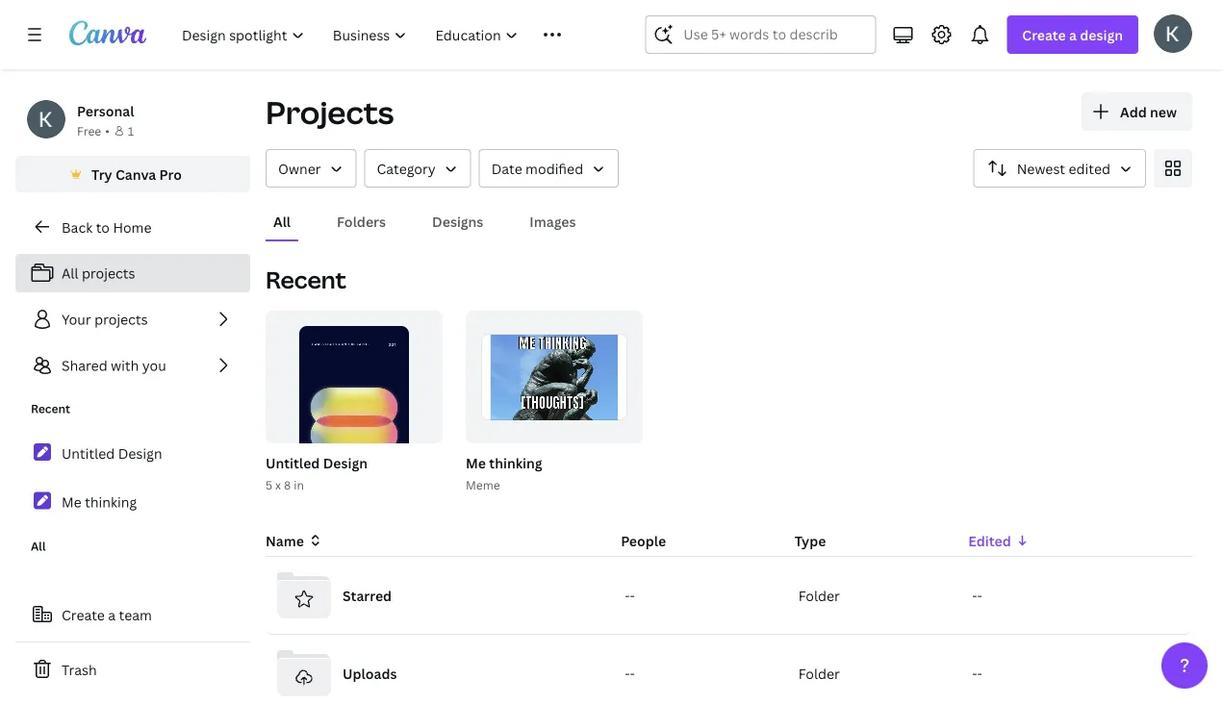 Task type: vqa. For each thing, say whether or not it's contained in the screenshot.
"Design" within the 'UNTITLED DESIGN LOGO'
no



Task type: describe. For each thing, give the bounding box(es) containing it.
untitled design link
[[15, 433, 250, 474]]

me thinking button
[[466, 452, 543, 476]]

of
[[407, 422, 421, 435]]

back to home
[[62, 218, 152, 236]]

all for all projects
[[62, 264, 78, 283]]

your projects link
[[15, 300, 250, 339]]

owner
[[278, 159, 321, 178]]

trash link
[[15, 651, 250, 689]]

design
[[1081, 26, 1124, 44]]

try canva pro
[[92, 165, 182, 183]]

8
[[284, 477, 291, 493]]

list containing all projects
[[15, 254, 250, 385]]

1 horizontal spatial recent
[[266, 264, 346, 296]]

team
[[119, 606, 152, 624]]

1 for 1 of 2
[[398, 422, 404, 435]]

with
[[111, 357, 139, 375]]

images
[[530, 212, 576, 231]]

add new
[[1121, 103, 1178, 121]]

free
[[77, 123, 101, 139]]

people
[[621, 532, 667, 550]]

date modified
[[492, 159, 584, 178]]

a for design
[[1070, 26, 1077, 44]]

thinking for me thinking
[[85, 493, 137, 512]]

try
[[92, 165, 112, 183]]

me for me thinking
[[62, 493, 82, 512]]

create a design button
[[1008, 15, 1139, 54]]

1 of 2
[[398, 422, 430, 435]]

Search search field
[[684, 16, 838, 53]]

Sort by button
[[974, 149, 1147, 188]]

designs
[[432, 212, 484, 231]]

images button
[[522, 203, 584, 240]]

category
[[377, 159, 436, 178]]

create a team
[[62, 606, 152, 624]]

untitled for untitled design
[[62, 445, 115, 463]]

back to home link
[[15, 208, 250, 247]]

canva
[[116, 165, 156, 183]]

shared
[[62, 357, 108, 375]]

name button
[[266, 531, 323, 552]]

0 horizontal spatial all
[[31, 539, 46, 555]]

name
[[266, 532, 304, 550]]

thinking for me thinking meme
[[489, 454, 543, 472]]

all projects
[[62, 264, 135, 283]]

all projects link
[[15, 254, 250, 293]]

1 vertical spatial recent
[[31, 401, 70, 417]]

newest
[[1018, 159, 1066, 178]]

add
[[1121, 103, 1148, 121]]

kendall parks image
[[1155, 14, 1193, 53]]

a for team
[[108, 606, 116, 624]]

free •
[[77, 123, 110, 139]]

projects
[[266, 91, 394, 133]]

type
[[795, 532, 826, 550]]

uploads
[[343, 665, 397, 683]]

create a design
[[1023, 26, 1124, 44]]

your
[[62, 311, 91, 329]]

starred
[[343, 587, 392, 605]]



Task type: locate. For each thing, give the bounding box(es) containing it.
untitled up 8
[[266, 454, 320, 472]]

shared with you
[[62, 357, 166, 375]]

me thinking
[[62, 493, 137, 512]]

try canva pro button
[[15, 156, 250, 193]]

folder
[[799, 587, 841, 605], [799, 665, 841, 683]]

1 vertical spatial a
[[108, 606, 116, 624]]

1 left of
[[398, 422, 404, 435]]

1 horizontal spatial all
[[62, 264, 78, 283]]

1 horizontal spatial me
[[466, 454, 486, 472]]

me
[[466, 454, 486, 472], [62, 493, 82, 512]]

top level navigation element
[[169, 15, 599, 54], [169, 15, 599, 54]]

a inside button
[[108, 606, 116, 624]]

me inside the me thinking meme
[[466, 454, 486, 472]]

design for untitled design 5 x 8 in
[[323, 454, 368, 472]]

untitled design button
[[266, 452, 368, 476]]

me up meme on the bottom left
[[466, 454, 486, 472]]

0 horizontal spatial 1
[[128, 123, 134, 139]]

create inside dropdown button
[[1023, 26, 1067, 44]]

create
[[1023, 26, 1067, 44], [62, 606, 105, 624]]

edited button
[[969, 531, 1127, 552]]

all inside button
[[273, 212, 291, 231]]

thinking inside the me thinking meme
[[489, 454, 543, 472]]

you
[[142, 357, 166, 375]]

1 folder from the top
[[799, 587, 841, 605]]

design inside untitled design 5 x 8 in
[[323, 454, 368, 472]]

me down untitled design
[[62, 493, 82, 512]]

0 vertical spatial me
[[466, 454, 486, 472]]

me thinking meme
[[466, 454, 543, 493]]

designs button
[[425, 203, 491, 240]]

trash
[[62, 661, 97, 679]]

a left design
[[1070, 26, 1077, 44]]

1 vertical spatial create
[[62, 606, 105, 624]]

None search field
[[646, 15, 877, 54]]

Category button
[[364, 149, 472, 188]]

create left design
[[1023, 26, 1067, 44]]

design for untitled design
[[118, 445, 162, 463]]

untitled up me thinking
[[62, 445, 115, 463]]

pro
[[159, 165, 182, 183]]

me thinking link
[[15, 482, 250, 523]]

projects for your projects
[[94, 311, 148, 329]]

Owner button
[[266, 149, 357, 188]]

1 horizontal spatial thinking
[[489, 454, 543, 472]]

modified
[[526, 159, 584, 178]]

-
[[625, 587, 630, 605], [630, 587, 635, 605], [973, 587, 978, 605], [978, 587, 983, 605], [625, 665, 630, 683], [630, 665, 635, 683], [973, 665, 978, 683], [978, 665, 983, 683]]

0 vertical spatial thinking
[[489, 454, 543, 472]]

create for create a design
[[1023, 26, 1067, 44]]

0 horizontal spatial a
[[108, 606, 116, 624]]

2 horizontal spatial all
[[273, 212, 291, 231]]

folder for uploads
[[799, 665, 841, 683]]

0 vertical spatial all
[[273, 212, 291, 231]]

1 for 1
[[128, 123, 134, 139]]

all button
[[266, 203, 299, 240]]

thinking up meme on the bottom left
[[489, 454, 543, 472]]

1 horizontal spatial create
[[1023, 26, 1067, 44]]

back
[[62, 218, 93, 236]]

edited
[[1069, 159, 1111, 178]]

home
[[113, 218, 152, 236]]

untitled design 5 x 8 in
[[266, 454, 368, 493]]

1
[[128, 123, 134, 139], [398, 422, 404, 435]]

1 horizontal spatial untitled
[[266, 454, 320, 472]]

1 vertical spatial me
[[62, 493, 82, 512]]

a
[[1070, 26, 1077, 44], [108, 606, 116, 624]]

0 horizontal spatial design
[[118, 445, 162, 463]]

0 horizontal spatial recent
[[31, 401, 70, 417]]

0 vertical spatial 1
[[128, 123, 134, 139]]

1 horizontal spatial a
[[1070, 26, 1077, 44]]

1 vertical spatial projects
[[94, 311, 148, 329]]

shared with you link
[[15, 347, 250, 385]]

all inside list
[[62, 264, 78, 283]]

1 vertical spatial list
[[15, 433, 250, 523]]

0 vertical spatial list
[[15, 254, 250, 385]]

list
[[15, 254, 250, 385], [15, 433, 250, 523]]

create for create a team
[[62, 606, 105, 624]]

folders button
[[329, 203, 394, 240]]

untitled
[[62, 445, 115, 463], [266, 454, 320, 472]]

1 vertical spatial folder
[[799, 665, 841, 683]]

5
[[266, 477, 273, 493]]

recent down shared
[[31, 401, 70, 417]]

1 vertical spatial thinking
[[85, 493, 137, 512]]

create left "team"
[[62, 606, 105, 624]]

2 folder from the top
[[799, 665, 841, 683]]

design inside untitled design link
[[118, 445, 162, 463]]

edited
[[969, 532, 1012, 550]]

2 vertical spatial all
[[31, 539, 46, 555]]

2 list from the top
[[15, 433, 250, 523]]

0 vertical spatial projects
[[82, 264, 135, 283]]

•
[[105, 123, 110, 139]]

meme
[[466, 477, 500, 493]]

1 vertical spatial 1
[[398, 422, 404, 435]]

1 vertical spatial all
[[62, 264, 78, 283]]

1 list from the top
[[15, 254, 250, 385]]

1 right •
[[128, 123, 134, 139]]

x
[[275, 477, 281, 493]]

create a team button
[[15, 596, 250, 635]]

design
[[118, 445, 162, 463], [323, 454, 368, 472]]

0 horizontal spatial untitled
[[62, 445, 115, 463]]

your projects
[[62, 311, 148, 329]]

Date modified button
[[479, 149, 619, 188]]

folder for starred
[[799, 587, 841, 605]]

0 horizontal spatial thinking
[[85, 493, 137, 512]]

newest edited
[[1018, 159, 1111, 178]]

date
[[492, 159, 523, 178]]

a inside dropdown button
[[1070, 26, 1077, 44]]

me for me thinking meme
[[466, 454, 486, 472]]

0 horizontal spatial me
[[62, 493, 82, 512]]

untitled design
[[62, 445, 162, 463]]

me inside list
[[62, 493, 82, 512]]

1 horizontal spatial 1
[[398, 422, 404, 435]]

0 vertical spatial recent
[[266, 264, 346, 296]]

--
[[625, 587, 635, 605], [973, 587, 983, 605], [625, 665, 635, 683], [973, 665, 983, 683]]

in
[[294, 477, 304, 493]]

untitled for untitled design 5 x 8 in
[[266, 454, 320, 472]]

create inside button
[[62, 606, 105, 624]]

projects for all projects
[[82, 264, 135, 283]]

projects down back to home at the top left of the page
[[82, 264, 135, 283]]

new
[[1151, 103, 1178, 121]]

2
[[424, 422, 430, 435]]

add new button
[[1082, 92, 1193, 131]]

personal
[[77, 102, 134, 120]]

thinking
[[489, 454, 543, 472], [85, 493, 137, 512]]

projects
[[82, 264, 135, 283], [94, 311, 148, 329]]

all
[[273, 212, 291, 231], [62, 264, 78, 283], [31, 539, 46, 555]]

recent
[[266, 264, 346, 296], [31, 401, 70, 417]]

recent down all button
[[266, 264, 346, 296]]

projects right your
[[94, 311, 148, 329]]

0 vertical spatial a
[[1070, 26, 1077, 44]]

folders
[[337, 212, 386, 231]]

0 vertical spatial create
[[1023, 26, 1067, 44]]

untitled inside untitled design 5 x 8 in
[[266, 454, 320, 472]]

to
[[96, 218, 110, 236]]

thinking down untitled design
[[85, 493, 137, 512]]

all for all button
[[273, 212, 291, 231]]

0 horizontal spatial create
[[62, 606, 105, 624]]

a left "team"
[[108, 606, 116, 624]]

0 vertical spatial folder
[[799, 587, 841, 605]]

1 horizontal spatial design
[[323, 454, 368, 472]]

list containing untitled design
[[15, 433, 250, 523]]

untitled inside list
[[62, 445, 115, 463]]



